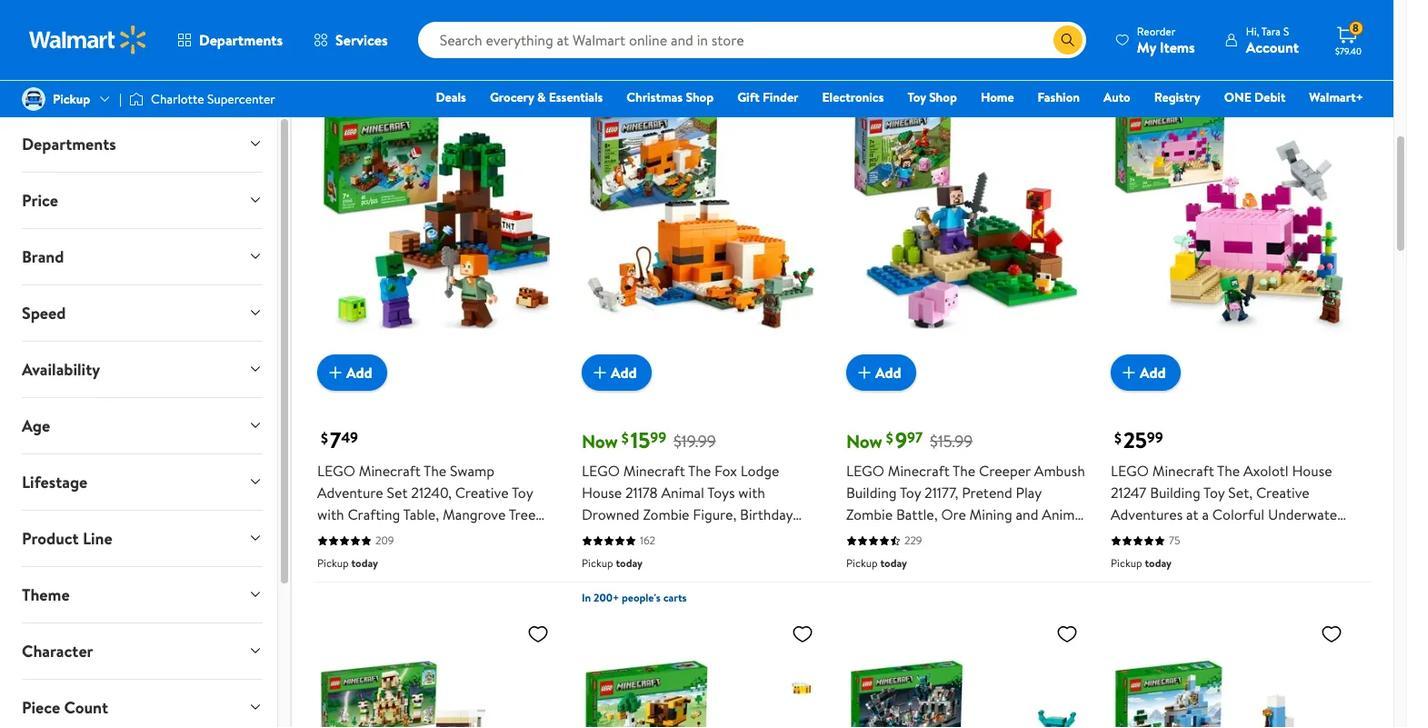 Task type: locate. For each thing, give the bounding box(es) containing it.
and up stuffer
[[317, 527, 340, 547]]

3 today from the left
[[881, 556, 907, 571]]

gift down steve,
[[924, 548, 949, 568]]

4 pickup today from the left
[[1111, 556, 1172, 571]]

now
[[582, 429, 618, 454], [846, 429, 883, 454]]

the inside the now $ 9 97 $15.99 lego minecraft the creeper ambush building toy 21177, pretend play zombie battle, ore mining and animal care with steve, baby pig & chicken minifigures, gift for kids, boys and girls age 7+ years old
[[953, 461, 976, 481]]

0 vertical spatial house
[[1292, 461, 1333, 481]]

house up underwater
[[1292, 461, 1333, 481]]

1 horizontal spatial figure,
[[693, 505, 737, 525]]

for inside the lego minecraft the axolotl house 21247 building toy set, creative adventures at a colorful underwater base, includes a diver explorer, dolphin, drowned and more, minecraft toy for 7 year old kids
[[1200, 570, 1219, 590]]

character
[[22, 640, 93, 663]]

creative down axolotl
[[1256, 483, 1310, 503]]

kids inside lego minecraft the swamp adventure set 21240, creative toy with crafting table, mangrove tree and alex figure, great stocking stuffer for kids
[[387, 548, 413, 568]]

1 horizontal spatial girls
[[846, 570, 875, 590]]

age up lifestage
[[22, 415, 50, 437]]

0 horizontal spatial add to cart image
[[325, 362, 346, 384]]

1 vertical spatial departments
[[22, 133, 116, 155]]

7+
[[908, 570, 924, 590]]

stocking
[[461, 527, 516, 547]]

2 today from the left
[[616, 556, 643, 571]]

tree
[[509, 505, 536, 525]]

availability button
[[7, 342, 277, 397]]

pickup down base,
[[1111, 556, 1142, 571]]

 image right the "|"
[[129, 90, 144, 108]]

2 horizontal spatial gift
[[924, 548, 949, 568]]

minecraft inside the now $ 9 97 $15.99 lego minecraft the creeper ambush building toy 21177, pretend play zombie battle, ore mining and animal care with steve, baby pig & chicken minifigures, gift for kids, boys and girls age 7+ years old
[[888, 461, 950, 481]]

minecraft up set on the bottom of the page
[[359, 461, 421, 481]]

2 vertical spatial with
[[880, 527, 907, 547]]

1 zombie from the left
[[643, 505, 690, 525]]

1 horizontal spatial boys
[[1007, 548, 1037, 568]]

8 right ages
[[649, 548, 657, 568]]

lifestage
[[22, 471, 88, 494]]

3 $ from the left
[[886, 429, 894, 449]]

2 bought from the left
[[608, 28, 642, 43]]

pickup today for 25
[[1111, 556, 1172, 571]]

add button up 15
[[582, 355, 652, 391]]

for up ages
[[610, 527, 629, 547]]

for down baby
[[952, 548, 971, 568]]

0 horizontal spatial people's
[[622, 590, 661, 606]]

home
[[981, 88, 1014, 106]]

figure, inside lego minecraft the swamp adventure set 21240, creative toy with crafting table, mangrove tree and alex figure, great stocking stuffer for kids
[[375, 527, 418, 547]]

yesterday up the "christmas shop"
[[672, 28, 718, 43]]

kids, inside the now $ 9 97 $15.99 lego minecraft the creeper ambush building toy 21177, pretend play zombie battle, ore mining and animal care with steve, baby pig & chicken minifigures, gift for kids, boys and girls age 7+ years old
[[974, 548, 1004, 568]]

add to favorites list, lego minecraft the deep dark battle set, 21246 biome adventure toy, ancient city with warden figure, exploding tower & treasure chest, for kids ages 8 years old and up image
[[1057, 623, 1078, 646]]

lifestage tab
[[7, 455, 277, 510]]

4 the from the left
[[1217, 461, 1240, 481]]

minecraft up 21177,
[[888, 461, 950, 481]]

1 old from the left
[[963, 570, 987, 590]]

209
[[376, 533, 394, 548]]

for left 'year'
[[1200, 570, 1219, 590]]

girls down the minifigures,
[[846, 570, 875, 590]]

2 $ from the left
[[622, 429, 629, 449]]

0 vertical spatial 200+
[[1123, 28, 1148, 43]]

since up christmas
[[645, 28, 669, 43]]

year
[[1233, 570, 1260, 590]]

add to cart image
[[325, 362, 346, 384], [589, 362, 611, 384], [854, 362, 876, 384]]

1 vertical spatial 8
[[649, 548, 657, 568]]

0 horizontal spatial bought
[[350, 28, 384, 43]]

2 lego from the left
[[582, 461, 620, 481]]

now inside the now $ 9 97 $15.99 lego minecraft the creeper ambush building toy 21177, pretend play zombie battle, ore mining and animal care with steve, baby pig & chicken minifigures, gift for kids, boys and girls age 7+ years old
[[846, 429, 883, 454]]

toy shop link
[[900, 87, 965, 107]]

0 horizontal spatial carts
[[663, 590, 687, 606]]

old right years
[[963, 570, 987, 590]]

add to favorites list, lego minecraft the bee cottage 21241 building set - construction toy with buildable house, farm, baby zombie, and animal figures, game inspired birthday gift idea for boys and girls ages 8+ image
[[792, 623, 814, 646]]

2 building from the left
[[1150, 483, 1201, 503]]

girls inside the now $ 9 97 $15.99 lego minecraft the creeper ambush building toy 21177, pretend play zombie battle, ore mining and animal care with steve, baby pig & chicken minifigures, gift for kids, boys and girls age 7+ years old
[[846, 570, 875, 590]]

people's up registry link
[[1151, 28, 1190, 43]]

add button up $ 25 99 on the bottom of the page
[[1111, 355, 1181, 391]]

4 add from the left
[[1140, 363, 1166, 383]]

drowned inside the lego minecraft the axolotl house 21247 building toy set, creative adventures at a colorful underwater base, includes a diver explorer, dolphin, drowned and more, minecraft toy for 7 year old kids
[[1167, 548, 1225, 568]]

includes
[[1147, 527, 1199, 547]]

1 vertical spatial in
[[582, 590, 591, 606]]

add to favorites list, lego minecraft the frozen peaks 21243, cave mountain set with steve, creeper, goat figures & accessories, icy biome toy for kids age 8 plus years old image
[[1321, 623, 1343, 646]]

1 vertical spatial animal
[[1042, 505, 1085, 525]]

account
[[1246, 37, 1299, 57]]

add button up 9
[[846, 355, 916, 391]]

1 horizontal spatial &
[[1010, 527, 1020, 547]]

2 vertical spatial gift
[[924, 548, 949, 568]]

the
[[424, 461, 447, 481], [688, 461, 711, 481], [953, 461, 976, 481], [1217, 461, 1240, 481]]

gift left 162
[[582, 527, 607, 547]]

alex
[[343, 527, 371, 547]]

0 horizontal spatial animal
[[661, 483, 705, 503]]

age inside dropdown button
[[22, 415, 50, 437]]

kids, down birthday
[[729, 527, 758, 547]]

minecraft
[[359, 461, 421, 481], [623, 461, 685, 481], [888, 461, 950, 481], [1153, 461, 1214, 481], [1111, 570, 1173, 590]]

registry link
[[1146, 87, 1209, 107]]

for down alex
[[365, 548, 384, 568]]

4 today from the left
[[1145, 556, 1172, 571]]

$ 7 49
[[321, 425, 358, 456]]

1 bought from the left
[[350, 28, 384, 43]]

kids down table,
[[387, 548, 413, 568]]

product line button
[[7, 511, 277, 566]]

and inside lego minecraft the swamp adventure set 21240, creative toy with crafting table, mangrove tree and alex figure, great stocking stuffer for kids
[[317, 527, 340, 547]]

0 horizontal spatial shop
[[686, 88, 714, 106]]

house inside the lego minecraft the axolotl house 21247 building toy set, creative adventures at a colorful underwater base, includes a diver explorer, dolphin, drowned and more, minecraft toy for 7 year old kids
[[1292, 461, 1333, 481]]

bought right 1000+
[[350, 28, 384, 43]]

1 horizontal spatial carts
[[1193, 28, 1216, 43]]

drowned down 21178
[[582, 505, 640, 525]]

0 horizontal spatial departments
[[22, 133, 116, 155]]

0 horizontal spatial zombie
[[643, 505, 690, 525]]

1 pickup today from the left
[[317, 556, 378, 571]]

drowned down the includes
[[1167, 548, 1225, 568]]

yesterday up the deals
[[414, 28, 460, 43]]

2 horizontal spatial with
[[880, 527, 907, 547]]

old inside the now $ 9 97 $15.99 lego minecraft the creeper ambush building toy 21177, pretend play zombie battle, ore mining and animal care with steve, baby pig & chicken minifigures, gift for kids, boys and girls age 7+ years old
[[963, 570, 987, 590]]

0 vertical spatial kids
[[387, 548, 413, 568]]

1 horizontal spatial 8
[[1353, 20, 1359, 36]]

gift inside now $ 15 99 $19.99 lego minecraft the fox lodge house 21178 animal toys with drowned zombie figure, birthday gift for grandchildren, kids, boys and girls ages 8 and up
[[582, 527, 607, 547]]

zombie inside the now $ 9 97 $15.99 lego minecraft the creeper ambush building toy 21177, pretend play zombie battle, ore mining and animal care with steve, baby pig & chicken minifigures, gift for kids, boys and girls age 7+ years old
[[846, 505, 893, 525]]

girls left ages
[[582, 548, 611, 568]]

7 inside the lego minecraft the axolotl house 21247 building toy set, creative adventures at a colorful underwater base, includes a diver explorer, dolphin, drowned and more, minecraft toy for 7 year old kids
[[1223, 570, 1230, 590]]

0 vertical spatial departments
[[199, 30, 283, 50]]

availability tab
[[7, 342, 277, 397]]

animal left toys
[[661, 483, 705, 503]]

bought for $19.99
[[608, 28, 642, 43]]

$ left 25
[[1115, 429, 1122, 449]]

1 horizontal spatial house
[[1292, 461, 1333, 481]]

0 vertical spatial kids,
[[729, 527, 758, 547]]

swamp
[[450, 461, 495, 481]]

4 $ from the left
[[1115, 429, 1122, 449]]

1 shop from the left
[[686, 88, 714, 106]]

grandchildren,
[[632, 527, 725, 547]]

add button up the 49
[[317, 355, 387, 391]]

people's down ages
[[622, 590, 661, 606]]

4 lego from the left
[[1111, 461, 1149, 481]]

set,
[[1229, 483, 1253, 503]]

0 vertical spatial a
[[1202, 505, 1209, 525]]

$15.99
[[930, 430, 973, 453]]

2 shop from the left
[[929, 88, 957, 106]]

1 horizontal spatial kids,
[[974, 548, 1004, 568]]

today down 162
[[616, 556, 643, 571]]

animal inside the now $ 9 97 $15.99 lego minecraft the creeper ambush building toy 21177, pretend play zombie battle, ore mining and animal care with steve, baby pig & chicken minifigures, gift for kids, boys and girls age 7+ years old
[[1042, 505, 1085, 525]]

1 vertical spatial kids,
[[974, 548, 1004, 568]]

1 vertical spatial age
[[879, 570, 904, 590]]

1 since from the left
[[387, 28, 411, 43]]

1 vertical spatial 200+
[[594, 590, 619, 606]]

people's
[[1151, 28, 1190, 43], [622, 590, 661, 606]]

with inside lego minecraft the swamp adventure set 21240, creative toy with crafting table, mangrove tree and alex figure, great stocking stuffer for kids
[[317, 505, 344, 525]]

one debit link
[[1216, 87, 1294, 107]]

99 left $19.99
[[650, 428, 666, 448]]

7 up adventure
[[330, 425, 341, 456]]

2 99 from the left
[[1147, 428, 1163, 448]]

2 the from the left
[[688, 461, 711, 481]]

8 up the $79.40
[[1353, 20, 1359, 36]]

200+ left items
[[1123, 28, 1148, 43]]

1 99 from the left
[[650, 428, 666, 448]]

99 inside $ 25 99
[[1147, 428, 1163, 448]]

2 zombie from the left
[[846, 505, 893, 525]]

with inside the now $ 9 97 $15.99 lego minecraft the creeper ambush building toy 21177, pretend play zombie battle, ore mining and animal care with steve, baby pig & chicken minifigures, gift for kids, boys and girls age 7+ years old
[[880, 527, 907, 547]]

boys down birthday
[[762, 527, 792, 547]]

0 vertical spatial boys
[[762, 527, 792, 547]]

product
[[22, 527, 79, 550]]

shop right christmas
[[686, 88, 714, 106]]

lego minecraft the bee cottage 21241 building set - construction toy with buildable house, farm, baby zombie, and animal figures, game inspired birthday gift idea for boys and girls ages 8+ image
[[582, 616, 821, 727]]

1 horizontal spatial old
[[1264, 570, 1287, 590]]

boys inside the now $ 9 97 $15.99 lego minecraft the creeper ambush building toy 21177, pretend play zombie battle, ore mining and animal care with steve, baby pig & chicken minifigures, gift for kids, boys and girls age 7+ years old
[[1007, 548, 1037, 568]]

today down 75 at the bottom right of the page
[[1145, 556, 1172, 571]]

add to cart image
[[1118, 362, 1140, 384]]

& inside the grocery & essentials link
[[537, 88, 546, 106]]

today for 7
[[351, 556, 378, 571]]

1 horizontal spatial zombie
[[846, 505, 893, 525]]

1 vertical spatial drowned
[[1167, 548, 1225, 568]]

0 horizontal spatial drowned
[[582, 505, 640, 525]]

for
[[610, 527, 629, 547], [365, 548, 384, 568], [952, 548, 971, 568], [1200, 570, 1219, 590]]

since
[[387, 28, 411, 43], [645, 28, 669, 43]]

today left 7+
[[881, 556, 907, 571]]

&
[[537, 88, 546, 106], [1010, 527, 1020, 547]]

1 horizontal spatial people's
[[1151, 28, 1190, 43]]

shop
[[686, 88, 714, 106], [929, 88, 957, 106]]

1 add button from the left
[[317, 355, 387, 391]]

1 horizontal spatial age
[[879, 570, 904, 590]]

now left 9
[[846, 429, 883, 454]]

3 the from the left
[[953, 461, 976, 481]]

theme tab
[[7, 567, 277, 623]]

a right at
[[1202, 505, 1209, 525]]

3 add to cart image from the left
[[854, 362, 876, 384]]

2 creative from the left
[[1256, 483, 1310, 503]]

gift finder link
[[729, 87, 807, 107]]

1 building from the left
[[846, 483, 897, 503]]

toy right the electronics link
[[908, 88, 926, 106]]

8 inside the 8 $79.40
[[1353, 20, 1359, 36]]

1 vertical spatial 7
[[1223, 570, 1230, 590]]

brand
[[22, 245, 64, 268]]

21247
[[1111, 483, 1147, 503]]

0 horizontal spatial house
[[582, 483, 622, 503]]

departments inside dropdown button
[[22, 133, 116, 155]]

carts down up
[[663, 590, 687, 606]]

1 vertical spatial &
[[1010, 527, 1020, 547]]

creative inside lego minecraft the swamp adventure set 21240, creative toy with crafting table, mangrove tree and alex figure, great stocking stuffer for kids
[[455, 483, 509, 503]]

pickup today for $15.99
[[846, 556, 907, 571]]

gift inside gift finder link
[[738, 88, 760, 106]]

200+ down ages
[[594, 590, 619, 606]]

2 add button from the left
[[582, 355, 652, 391]]

the up set,
[[1217, 461, 1240, 481]]

2 old from the left
[[1264, 570, 1287, 590]]

supercenter
[[207, 90, 275, 108]]

pickup for 25
[[1111, 556, 1142, 571]]

1 vertical spatial carts
[[663, 590, 687, 606]]

carts
[[1193, 28, 1216, 43], [663, 590, 687, 606]]

1 horizontal spatial  image
[[129, 90, 144, 108]]

1 vertical spatial house
[[582, 483, 622, 503]]

since right 1000+
[[387, 28, 411, 43]]

0 horizontal spatial figure,
[[375, 527, 418, 547]]

building inside the now $ 9 97 $15.99 lego minecraft the creeper ambush building toy 21177, pretend play zombie battle, ore mining and animal care with steve, baby pig & chicken minifigures, gift for kids, boys and girls age 7+ years old
[[846, 483, 897, 503]]

$ left the 49
[[321, 429, 328, 449]]

1 horizontal spatial creative
[[1256, 483, 1310, 503]]

with
[[739, 483, 766, 503], [317, 505, 344, 525], [880, 527, 907, 547]]

and inside the lego minecraft the axolotl house 21247 building toy set, creative adventures at a colorful underwater base, includes a diver explorer, dolphin, drowned and more, minecraft toy for 7 year old kids
[[1229, 548, 1251, 568]]

1 creative from the left
[[455, 483, 509, 503]]

carts right the reorder
[[1193, 28, 1216, 43]]

1 horizontal spatial 200+
[[1123, 28, 1148, 43]]

character tab
[[7, 624, 277, 679]]

toy up the battle,
[[900, 483, 921, 503]]

0 vertical spatial carts
[[1193, 28, 1216, 43]]

girls
[[582, 548, 611, 568], [846, 570, 875, 590]]

in 200+ people's carts up registry link
[[1111, 28, 1216, 43]]

2 pickup today from the left
[[582, 556, 643, 571]]

1 horizontal spatial gift
[[738, 88, 760, 106]]

1 lego from the left
[[317, 461, 355, 481]]

1 horizontal spatial yesterday
[[672, 28, 718, 43]]

old inside the lego minecraft the axolotl house 21247 building toy set, creative adventures at a colorful underwater base, includes a diver explorer, dolphin, drowned and more, minecraft toy for 7 year old kids
[[1264, 570, 1287, 590]]

with down lodge
[[739, 483, 766, 503]]

add for $19.99
[[611, 363, 637, 383]]

in 200+ people's carts down ages
[[582, 590, 687, 606]]

bought right 100+
[[608, 28, 642, 43]]

1 horizontal spatial drowned
[[1167, 548, 1225, 568]]

toy
[[908, 88, 926, 106], [512, 483, 533, 503], [900, 483, 921, 503], [1204, 483, 1225, 503], [1176, 570, 1197, 590]]

steve,
[[911, 527, 949, 547]]

$ left 15
[[622, 429, 629, 449]]

house inside now $ 15 99 $19.99 lego minecraft the fox lodge house 21178 animal toys with drowned zombie figure, birthday gift for grandchildren, kids, boys and girls ages 8 and up
[[582, 483, 622, 503]]

lego minecraft the creeper ambush building toy 21177, pretend play zombie battle, ore mining and animal care with steve, baby pig & chicken minifigures, gift for kids, boys and girls age 7+ years old image
[[846, 53, 1086, 377]]

and up 'year'
[[1229, 548, 1251, 568]]

the left fox
[[688, 461, 711, 481]]

0 horizontal spatial now
[[582, 429, 618, 454]]

toy shop
[[908, 88, 957, 106]]

fashion
[[1038, 88, 1080, 106]]

now for 15
[[582, 429, 618, 454]]

add up the 49
[[346, 363, 372, 383]]

3 add from the left
[[876, 363, 902, 383]]

popular
[[854, 27, 890, 42]]

pickup today
[[317, 556, 378, 571], [582, 556, 643, 571], [846, 556, 907, 571], [1111, 556, 1172, 571]]

pickup today down 162
[[582, 556, 643, 571]]

shop left home
[[929, 88, 957, 106]]

1 vertical spatial a
[[1203, 527, 1209, 547]]

1 vertical spatial gift
[[582, 527, 607, 547]]

add to cart image for 7
[[325, 362, 346, 384]]

2 add from the left
[[611, 363, 637, 383]]

minecraft up 21178
[[623, 461, 685, 481]]

3 pickup today from the left
[[846, 556, 907, 571]]

add up 15
[[611, 363, 637, 383]]

for inside the now $ 9 97 $15.99 lego minecraft the creeper ambush building toy 21177, pretend play zombie battle, ore mining and animal care with steve, baby pig & chicken minifigures, gift for kids, boys and girls age 7+ years old
[[952, 548, 971, 568]]

animal inside now $ 15 99 $19.99 lego minecraft the fox lodge house 21178 animal toys with drowned zombie figure, birthday gift for grandchildren, kids, boys and girls ages 8 and up
[[661, 483, 705, 503]]

1 horizontal spatial since
[[645, 28, 669, 43]]

kids down more, at bottom right
[[1290, 570, 1316, 590]]

zombie
[[643, 505, 690, 525], [846, 505, 893, 525]]

0 vertical spatial in 200+ people's carts
[[1111, 28, 1216, 43]]

100+
[[582, 28, 605, 43]]

0 horizontal spatial yesterday
[[414, 28, 460, 43]]

now left 15
[[582, 429, 618, 454]]

and down play
[[1016, 505, 1039, 525]]

tara
[[1262, 23, 1281, 39]]

pickup down care
[[846, 556, 878, 571]]

pickup today down care
[[846, 556, 907, 571]]

 image
[[22, 87, 45, 111], [129, 90, 144, 108]]

add
[[346, 363, 372, 383], [611, 363, 637, 383], [876, 363, 902, 383], [1140, 363, 1166, 383]]

0 horizontal spatial since
[[387, 28, 411, 43]]

building up at
[[1150, 483, 1201, 503]]

0 vertical spatial with
[[739, 483, 766, 503]]

0 horizontal spatial &
[[537, 88, 546, 106]]

product line
[[22, 527, 113, 550]]

0 vertical spatial age
[[22, 415, 50, 437]]

brand tab
[[7, 229, 277, 285]]

the up 21240,
[[424, 461, 447, 481]]

& down add to favorites list, lego minecraft the swamp adventure set 21240, creative toy with crafting table, mangrove tree and alex figure, great stocking stuffer for kids image
[[537, 88, 546, 106]]

lego minecraft the axolotl house 21247 building toy set, creative adventures at a colorful underwater base, includes a diver explorer, dolphin, drowned and more, minecraft toy for 7 year old kids image
[[1111, 53, 1350, 377]]

2 now from the left
[[846, 429, 883, 454]]

pickup today down base,
[[1111, 556, 1172, 571]]

0 vertical spatial drowned
[[582, 505, 640, 525]]

animal up chicken
[[1042, 505, 1085, 525]]

lego inside the lego minecraft the axolotl house 21247 building toy set, creative adventures at a colorful underwater base, includes a diver explorer, dolphin, drowned and more, minecraft toy for 7 year old kids
[[1111, 461, 1149, 481]]

gift
[[738, 88, 760, 106], [582, 527, 607, 547], [924, 548, 949, 568]]

0 horizontal spatial gift
[[582, 527, 607, 547]]

toy down 75 at the bottom right of the page
[[1176, 570, 1197, 590]]

building up care
[[846, 483, 897, 503]]

1 yesterday from the left
[[414, 28, 460, 43]]

0 vertical spatial girls
[[582, 548, 611, 568]]

play
[[1016, 483, 1042, 503]]

162
[[640, 533, 656, 548]]

lego inside the now $ 9 97 $15.99 lego minecraft the creeper ambush building toy 21177, pretend play zombie battle, ore mining and animal care with steve, baby pig & chicken minifigures, gift for kids, boys and girls age 7+ years old
[[846, 461, 885, 481]]

finder
[[763, 88, 799, 106]]

2 since from the left
[[645, 28, 669, 43]]

a left 'diver'
[[1203, 527, 1209, 547]]

& right pig
[[1010, 527, 1020, 547]]

add up 9
[[876, 363, 902, 383]]

now for 9
[[846, 429, 883, 454]]

building inside the lego minecraft the axolotl house 21247 building toy set, creative adventures at a colorful underwater base, includes a diver explorer, dolphin, drowned and more, minecraft toy for 7 year old kids
[[1150, 483, 1201, 503]]

1 add from the left
[[346, 363, 372, 383]]

hi, tara s account
[[1246, 23, 1299, 57]]

availability
[[22, 358, 100, 381]]

old down more, at bottom right
[[1264, 570, 1287, 590]]

0 vertical spatial &
[[537, 88, 546, 106]]

departments inside popup button
[[199, 30, 283, 50]]

fashion link
[[1030, 87, 1088, 107]]

0 horizontal spatial in 200+ people's carts
[[582, 590, 687, 606]]

building
[[846, 483, 897, 503], [1150, 483, 1201, 503]]

1 horizontal spatial bought
[[608, 28, 642, 43]]

3 lego from the left
[[846, 461, 885, 481]]

2 yesterday from the left
[[672, 28, 718, 43]]

one debit
[[1224, 88, 1286, 106]]

1 today from the left
[[351, 556, 378, 571]]

creative
[[455, 483, 509, 503], [1256, 483, 1310, 503]]

1 vertical spatial girls
[[846, 570, 875, 590]]

house left 21178
[[582, 483, 622, 503]]

1 vertical spatial figure,
[[375, 527, 418, 547]]

figure, inside now $ 15 99 $19.99 lego minecraft the fox lodge house 21178 animal toys with drowned zombie figure, birthday gift for grandchildren, kids, boys and girls ages 8 and up
[[693, 505, 737, 525]]

$ inside the now $ 9 97 $15.99 lego minecraft the creeper ambush building toy 21177, pretend play zombie battle, ore mining and animal care with steve, baby pig & chicken minifigures, gift for kids, boys and girls age 7+ years old
[[886, 429, 894, 449]]

1 horizontal spatial add to cart image
[[589, 362, 611, 384]]

$ left 9
[[886, 429, 894, 449]]

0 horizontal spatial age
[[22, 415, 50, 437]]

ore
[[941, 505, 966, 525]]

0 horizontal spatial 8
[[649, 548, 657, 568]]

1 horizontal spatial 7
[[1223, 570, 1230, 590]]

minecraft inside lego minecraft the swamp adventure set 21240, creative toy with crafting table, mangrove tree and alex figure, great stocking stuffer for kids
[[359, 461, 421, 481]]

gift left the finder
[[738, 88, 760, 106]]

0 horizontal spatial boys
[[762, 527, 792, 547]]

figure,
[[693, 505, 737, 525], [375, 527, 418, 547]]

0 horizontal spatial 99
[[650, 428, 666, 448]]

add to cart image for $19.99
[[589, 362, 611, 384]]

0 horizontal spatial 200+
[[594, 590, 619, 606]]

4 add button from the left
[[1111, 355, 1181, 391]]

1 $ from the left
[[321, 429, 328, 449]]

pickup left ages
[[582, 556, 613, 571]]

1 horizontal spatial shop
[[929, 88, 957, 106]]

1 now from the left
[[582, 429, 618, 454]]

now inside now $ 15 99 $19.99 lego minecraft the fox lodge house 21178 animal toys with drowned zombie figure, birthday gift for grandchildren, kids, boys and girls ages 8 and up
[[582, 429, 618, 454]]

pig
[[987, 527, 1007, 547]]

1 horizontal spatial departments
[[199, 30, 283, 50]]

0 horizontal spatial with
[[317, 505, 344, 525]]

zombie up care
[[846, 505, 893, 525]]

7 left 'year'
[[1223, 570, 1230, 590]]

1000+ bought since yesterday
[[317, 28, 460, 43]]

0 horizontal spatial  image
[[22, 87, 45, 111]]

boys down chicken
[[1007, 548, 1037, 568]]

0 horizontal spatial building
[[846, 483, 897, 503]]

0 horizontal spatial old
[[963, 570, 987, 590]]

1 add to cart image from the left
[[325, 362, 346, 384]]

99 up adventures
[[1147, 428, 1163, 448]]

pickup left the "|"
[[53, 90, 90, 108]]

3 add button from the left
[[846, 355, 916, 391]]

age
[[22, 415, 50, 437], [879, 570, 904, 590]]

toy inside lego minecraft the swamp adventure set 21240, creative toy with crafting table, mangrove tree and alex figure, great stocking stuffer for kids
[[512, 483, 533, 503]]

the up 21177,
[[953, 461, 976, 481]]

1 vertical spatial kids
[[1290, 570, 1316, 590]]

charlotte
[[151, 90, 204, 108]]

figure, down the crafting
[[375, 527, 418, 547]]

2 horizontal spatial add to cart image
[[854, 362, 876, 384]]

2 add to cart image from the left
[[589, 362, 611, 384]]

1 vertical spatial boys
[[1007, 548, 1037, 568]]

add button for 7
[[317, 355, 387, 391]]

girls inside now $ 15 99 $19.99 lego minecraft the fox lodge house 21178 animal toys with drowned zombie figure, birthday gift for grandchildren, kids, boys and girls ages 8 and up
[[582, 548, 611, 568]]

1 horizontal spatial kids
[[1290, 570, 1316, 590]]

0 vertical spatial 8
[[1353, 20, 1359, 36]]

grocery & essentials link
[[482, 87, 611, 107]]

since for $19.99
[[645, 28, 669, 43]]

shop inside "link"
[[929, 88, 957, 106]]

walmart+ link
[[1301, 87, 1372, 107]]

1 horizontal spatial building
[[1150, 483, 1201, 503]]

1 horizontal spatial with
[[739, 483, 766, 503]]

price tab
[[7, 173, 277, 228]]

pickup for $15.99
[[846, 556, 878, 571]]

bought
[[350, 28, 384, 43], [608, 28, 642, 43]]

1 the from the left
[[424, 461, 447, 481]]

0 horizontal spatial kids,
[[729, 527, 758, 547]]

age tab
[[7, 398, 277, 454]]

kids, inside now $ 15 99 $19.99 lego minecraft the fox lodge house 21178 animal toys with drowned zombie figure, birthday gift for grandchildren, kids, boys and girls ages 8 and up
[[729, 527, 758, 547]]

dolphin,
[[1111, 548, 1164, 568]]

 image down walmart image
[[22, 87, 45, 111]]

today down alex
[[351, 556, 378, 571]]

figure, down toys
[[693, 505, 737, 525]]

0 vertical spatial gift
[[738, 88, 760, 106]]

0 horizontal spatial kids
[[387, 548, 413, 568]]

1 horizontal spatial now
[[846, 429, 883, 454]]

pickup down alex
[[317, 556, 349, 571]]



Task type: describe. For each thing, give the bounding box(es) containing it.
departments button
[[7, 116, 277, 172]]

deals link
[[428, 87, 475, 107]]

at
[[1187, 505, 1199, 525]]

creeper
[[979, 461, 1031, 481]]

pickup today for 7
[[317, 556, 378, 571]]

lego minecraft the frozen peaks 21243, cave mountain set with steve, creeper, goat figures & accessories, icy biome toy for kids age 8 plus years old image
[[1111, 616, 1350, 727]]

and left care
[[795, 527, 818, 547]]

toy left set,
[[1204, 483, 1225, 503]]

97
[[907, 428, 923, 448]]

gift finder
[[738, 88, 799, 106]]

now $ 15 99 $19.99 lego minecraft the fox lodge house 21178 animal toys with drowned zombie figure, birthday gift for grandchildren, kids, boys and girls ages 8 and up
[[582, 425, 818, 568]]

toy inside the now $ 9 97 $15.99 lego minecraft the creeper ambush building toy 21177, pretend play zombie battle, ore mining and animal care with steve, baby pig & chicken minifigures, gift for kids, boys and girls age 7+ years old
[[900, 483, 921, 503]]

boys inside now $ 15 99 $19.99 lego minecraft the fox lodge house 21178 animal toys with drowned zombie figure, birthday gift for grandchildren, kids, boys and girls ages 8 and up
[[762, 527, 792, 547]]

0 vertical spatial people's
[[1151, 28, 1190, 43]]

creative inside the lego minecraft the axolotl house 21247 building toy set, creative adventures at a colorful underwater base, includes a diver explorer, dolphin, drowned and more, minecraft toy for 7 year old kids
[[1256, 483, 1310, 503]]

years
[[927, 570, 960, 590]]

adventure
[[317, 483, 383, 503]]

 image for pickup
[[22, 87, 45, 111]]

stuffer
[[317, 548, 362, 568]]

services button
[[298, 18, 403, 62]]

product line tab
[[7, 511, 277, 566]]

count
[[64, 696, 108, 719]]

today for $15.99
[[881, 556, 907, 571]]

birthday
[[740, 505, 793, 525]]

piece
[[22, 696, 60, 719]]

lego minecraft the swamp adventure set 21240, creative toy with crafting table, mangrove tree and alex figure, great stocking stuffer for kids image
[[317, 53, 556, 377]]

add button for 25
[[1111, 355, 1181, 391]]

s
[[1284, 23, 1290, 39]]

care
[[846, 527, 877, 547]]

$79.40
[[1336, 45, 1362, 57]]

with inside now $ 15 99 $19.99 lego minecraft the fox lodge house 21178 animal toys with drowned zombie figure, birthday gift for grandchildren, kids, boys and girls ages 8 and up
[[739, 483, 766, 503]]

0 horizontal spatial in
[[582, 590, 591, 606]]

lego inside lego minecraft the swamp adventure set 21240, creative toy with crafting table, mangrove tree and alex figure, great stocking stuffer for kids
[[317, 461, 355, 481]]

character button
[[7, 624, 277, 679]]

baby
[[953, 527, 983, 547]]

essentials
[[549, 88, 603, 106]]

lego inside now $ 15 99 $19.99 lego minecraft the fox lodge house 21178 animal toys with drowned zombie figure, birthday gift for grandchildren, kids, boys and girls ages 8 and up
[[582, 461, 620, 481]]

minecraft inside now $ 15 99 $19.99 lego minecraft the fox lodge house 21178 animal toys with drowned zombie figure, birthday gift for grandchildren, kids, boys and girls ages 8 and up
[[623, 461, 685, 481]]

speed
[[22, 302, 66, 325]]

toys
[[708, 483, 735, 503]]

electronics
[[822, 88, 884, 106]]

great
[[422, 527, 458, 547]]

$ inside now $ 15 99 $19.99 lego minecraft the fox lodge house 21178 animal toys with drowned zombie figure, birthday gift for grandchildren, kids, boys and girls ages 8 and up
[[622, 429, 629, 449]]

the inside the lego minecraft the axolotl house 21247 building toy set, creative adventures at a colorful underwater base, includes a diver explorer, dolphin, drowned and more, minecraft toy for 7 year old kids
[[1217, 461, 1240, 481]]

table,
[[403, 505, 439, 525]]

the inside lego minecraft the swamp adventure set 21240, creative toy with crafting table, mangrove tree and alex figure, great stocking stuffer for kids
[[424, 461, 447, 481]]

add to favorites list, lego minecraft the swamp adventure set 21240, creative toy with crafting table, mangrove tree and alex figure, great stocking stuffer for kids image
[[527, 61, 549, 83]]

1 vertical spatial in 200+ people's carts
[[582, 590, 687, 606]]

walmart+
[[1310, 88, 1364, 106]]

49
[[341, 428, 358, 448]]

1 vertical spatial people's
[[622, 590, 661, 606]]

minecraft up at
[[1153, 461, 1214, 481]]

add for 25
[[1140, 363, 1166, 383]]

add to favorites list, lego minecraft the axolotl house 21247 building toy set, creative adventures at a colorful underwater base, includes a diver explorer, dolphin, drowned and more, minecraft toy for 7 year old kids image
[[1321, 61, 1343, 83]]

speed tab
[[7, 285, 277, 341]]

add to favorites list, lego minecraft the iron golem fortress 21250 building toy set, playset featuring a crystal knight and golden knight, a fortress and a giant golem, build and display minecraft toy for 9 year old kids image
[[527, 623, 549, 646]]

auto link
[[1096, 87, 1139, 107]]

1 a from the top
[[1202, 505, 1209, 525]]

and down chicken
[[1041, 548, 1063, 568]]

battle,
[[896, 505, 938, 525]]

8 inside now $ 15 99 $19.99 lego minecraft the fox lodge house 21178 animal toys with drowned zombie figure, birthday gift for grandchildren, kids, boys and girls ages 8 and up
[[649, 548, 657, 568]]

100+ bought since yesterday
[[582, 28, 718, 43]]

christmas shop link
[[619, 87, 722, 107]]

229
[[905, 533, 922, 548]]

hi,
[[1246, 23, 1260, 39]]

today for 25
[[1145, 556, 1172, 571]]

bought for 7
[[350, 28, 384, 43]]

lego minecraft the fox lodge house 21178 animal toys with drowned zombie figure, birthday gift for grandchildren, kids, boys and girls ages 8 and up image
[[582, 53, 821, 377]]

items
[[1160, 37, 1195, 57]]

$ inside $ 7 49
[[321, 429, 328, 449]]

theme button
[[7, 567, 277, 623]]

departments tab
[[7, 116, 277, 172]]

age inside the now $ 9 97 $15.99 lego minecraft the creeper ambush building toy 21177, pretend play zombie battle, ore mining and animal care with steve, baby pig & chicken minifigures, gift for kids, boys and girls age 7+ years old
[[879, 570, 904, 590]]

gift inside the now $ 9 97 $15.99 lego minecraft the creeper ambush building toy 21177, pretend play zombie battle, ore mining and animal care with steve, baby pig & chicken minifigures, gift for kids, boys and girls age 7+ years old
[[924, 548, 949, 568]]

drowned inside now $ 15 99 $19.99 lego minecraft the fox lodge house 21178 animal toys with drowned zombie figure, birthday gift for grandchildren, kids, boys and girls ages 8 and up
[[582, 505, 640, 525]]

1 horizontal spatial in 200+ people's carts
[[1111, 28, 1216, 43]]

lego minecraft the swamp adventure set 21240, creative toy with crafting table, mangrove tree and alex figure, great stocking stuffer for kids
[[317, 461, 536, 568]]

lego minecraft the iron golem fortress 21250 building toy set, playset featuring a crystal knight and golden knight, a fortress and a giant golem, build and display minecraft toy for 9 year old kids image
[[317, 616, 556, 727]]

1 horizontal spatial in
[[1111, 28, 1120, 43]]

my
[[1137, 37, 1157, 57]]

charlotte supercenter
[[151, 90, 275, 108]]

mangrove
[[443, 505, 506, 525]]

add button for $15.99
[[846, 355, 916, 391]]

electronics link
[[814, 87, 892, 107]]

add to favorites list, lego minecraft the fox lodge house 21178 animal toys with drowned zombie figure, birthday gift for grandchildren, kids, boys and girls ages 8 and up image
[[792, 61, 814, 83]]

underwater
[[1268, 505, 1343, 525]]

today for $19.99
[[616, 556, 643, 571]]

brand button
[[7, 229, 277, 285]]

christmas shop
[[627, 88, 714, 106]]

piece count tab
[[7, 680, 277, 727]]

99 inside now $ 15 99 $19.99 lego minecraft the fox lodge house 21178 animal toys with drowned zombie figure, birthday gift for grandchildren, kids, boys and girls ages 8 and up
[[650, 428, 666, 448]]

ambush
[[1034, 461, 1086, 481]]

for inside lego minecraft the swamp adventure set 21240, creative toy with crafting table, mangrove tree and alex figure, great stocking stuffer for kids
[[365, 548, 384, 568]]

adventures
[[1111, 505, 1183, 525]]

$19.99
[[674, 430, 716, 453]]

 image for charlotte supercenter
[[129, 90, 144, 108]]

add button for $19.99
[[582, 355, 652, 391]]

departments button
[[162, 18, 298, 62]]

walmart image
[[29, 25, 147, 55]]

8 $79.40
[[1336, 20, 1362, 57]]

minecraft down dolphin, at bottom
[[1111, 570, 1173, 590]]

pickup today for $19.99
[[582, 556, 643, 571]]

zombie inside now $ 15 99 $19.99 lego minecraft the fox lodge house 21178 animal toys with drowned zombie figure, birthday gift for grandchildren, kids, boys and girls ages 8 and up
[[643, 505, 690, 525]]

shop for toy shop
[[929, 88, 957, 106]]

line
[[83, 527, 113, 550]]

lego minecraft the deep dark battle set, 21246 biome adventure toy, ancient city with warden figure, exploding tower & treasure chest, for kids ages 8 years old and up image
[[846, 616, 1086, 727]]

yesterday for $19.99
[[672, 28, 718, 43]]

mining
[[970, 505, 1013, 525]]

more,
[[1255, 548, 1292, 568]]

fox
[[715, 461, 737, 481]]

services
[[336, 30, 388, 50]]

0 vertical spatial 7
[[330, 425, 341, 456]]

add for 7
[[346, 363, 372, 383]]

add to favorites list, lego minecraft the creeper ambush building toy 21177, pretend play zombie battle, ore mining and animal care with steve, baby pig & chicken minifigures, gift for kids, boys and girls age 7+ years old image
[[1057, 61, 1078, 83]]

21177,
[[925, 483, 959, 503]]

Search search field
[[418, 22, 1086, 58]]

21240,
[[411, 483, 452, 503]]

crafting
[[348, 505, 400, 525]]

add for $15.99
[[876, 363, 902, 383]]

kids inside the lego minecraft the axolotl house 21247 building toy set, creative adventures at a colorful underwater base, includes a diver explorer, dolphin, drowned and more, minecraft toy for 7 year old kids
[[1290, 570, 1316, 590]]

price button
[[7, 173, 277, 228]]

75
[[1169, 533, 1181, 548]]

2 a from the top
[[1203, 527, 1209, 547]]

pickup for 7
[[317, 556, 349, 571]]

Walmart Site-Wide search field
[[418, 22, 1086, 58]]

grocery
[[490, 88, 534, 106]]

1000+
[[317, 28, 347, 43]]

& inside the now $ 9 97 $15.99 lego minecraft the creeper ambush building toy 21177, pretend play zombie battle, ore mining and animal care with steve, baby pig & chicken minifigures, gift for kids, boys and girls age 7+ years old
[[1010, 527, 1020, 547]]

reorder
[[1137, 23, 1176, 39]]

explorer,
[[1250, 527, 1307, 547]]

auto
[[1104, 88, 1131, 106]]

shop for christmas shop
[[686, 88, 714, 106]]

|
[[119, 90, 122, 108]]

pickup for $19.99
[[582, 556, 613, 571]]

speed button
[[7, 285, 277, 341]]

since for 7
[[387, 28, 411, 43]]

search icon image
[[1061, 33, 1075, 47]]

pretend
[[962, 483, 1013, 503]]

yesterday for 7
[[414, 28, 460, 43]]

piece count
[[22, 696, 108, 719]]

piece count button
[[7, 680, 277, 727]]

add to cart image for $15.99
[[854, 362, 876, 384]]

lodge
[[741, 461, 780, 481]]

price
[[22, 189, 58, 212]]

$ inside $ 25 99
[[1115, 429, 1122, 449]]

for inside now $ 15 99 $19.99 lego minecraft the fox lodge house 21178 animal toys with drowned zombie figure, birthday gift for grandchildren, kids, boys and girls ages 8 and up
[[610, 527, 629, 547]]

15
[[631, 425, 650, 456]]

$ 25 99
[[1115, 425, 1163, 456]]

toy inside "link"
[[908, 88, 926, 106]]

and down grandchildren, on the bottom
[[661, 548, 683, 568]]

now $ 9 97 $15.99 lego minecraft the creeper ambush building toy 21177, pretend play zombie battle, ore mining and animal care with steve, baby pig & chicken minifigures, gift for kids, boys and girls age 7+ years old
[[846, 425, 1086, 590]]

the inside now $ 15 99 $19.99 lego minecraft the fox lodge house 21178 animal toys with drowned zombie figure, birthday gift for grandchildren, kids, boys and girls ages 8 and up
[[688, 461, 711, 481]]



Task type: vqa. For each thing, say whether or not it's contained in the screenshot.
ONE Debit link
yes



